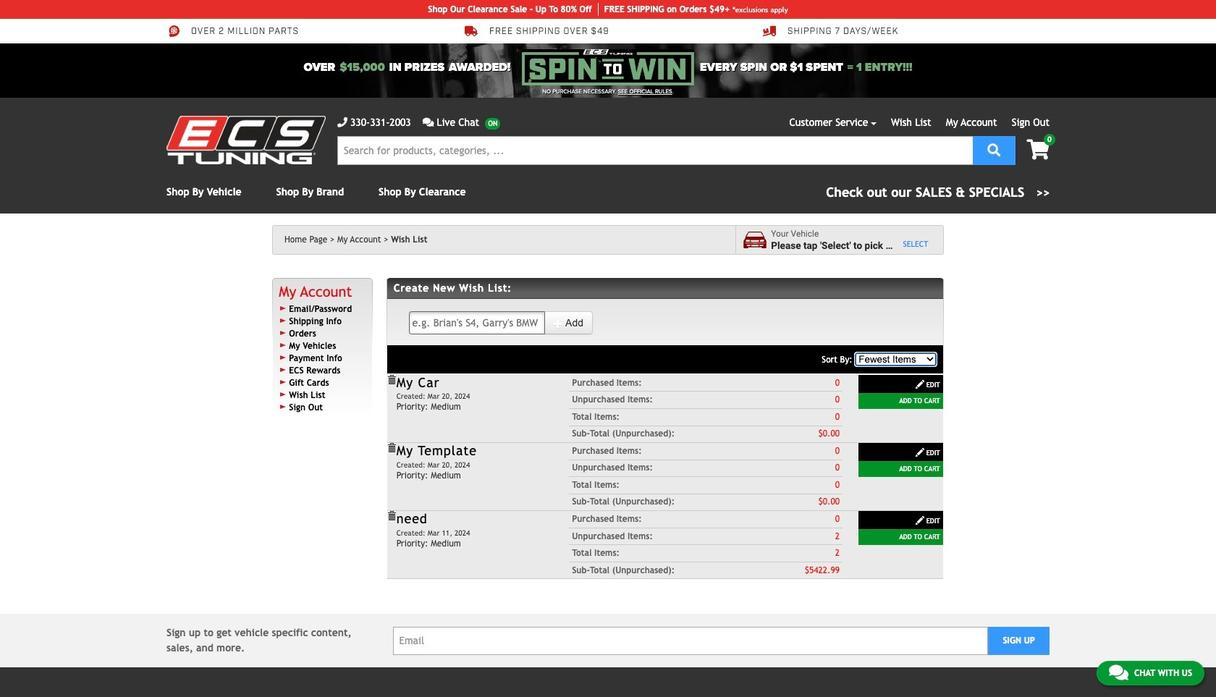 Task type: locate. For each thing, give the bounding box(es) containing it.
0 horizontal spatial comments image
[[423, 117, 434, 127]]

comments image
[[423, 117, 434, 127], [1109, 664, 1129, 681]]

1 horizontal spatial comments image
[[1109, 664, 1129, 681]]

1 delete image from the top
[[386, 375, 397, 385]]

delete image
[[386, 375, 397, 385], [386, 443, 397, 453], [386, 511, 397, 521]]

0 vertical spatial comments image
[[423, 117, 434, 127]]

1 white image from the top
[[915, 379, 925, 389]]

1 vertical spatial white image
[[915, 516, 925, 526]]

0 vertical spatial white image
[[553, 319, 563, 329]]

shopping cart image
[[1027, 140, 1050, 160]]

white image
[[915, 379, 925, 389], [915, 448, 925, 458]]

white image
[[553, 319, 563, 329], [915, 516, 925, 526]]

0 vertical spatial white image
[[915, 379, 925, 389]]

Search text field
[[337, 136, 973, 165]]

2 vertical spatial delete image
[[386, 511, 397, 521]]

2 delete image from the top
[[386, 443, 397, 453]]

phone image
[[337, 117, 348, 127]]

delete image for the right white image
[[386, 511, 397, 521]]

ecs tuning image
[[167, 116, 326, 164]]

1 vertical spatial white image
[[915, 448, 925, 458]]

1 vertical spatial delete image
[[386, 443, 397, 453]]

1 vertical spatial comments image
[[1109, 664, 1129, 681]]

Email email field
[[393, 627, 988, 655]]

0 horizontal spatial white image
[[553, 319, 563, 329]]

0 vertical spatial delete image
[[386, 375, 397, 385]]

3 delete image from the top
[[386, 511, 397, 521]]



Task type: vqa. For each thing, say whether or not it's contained in the screenshot.
currently within Your order is currently under review and we may contact you if additional information is needed to process the order. Once the review is complete your order will be submitted for processing.
no



Task type: describe. For each thing, give the bounding box(es) containing it.
e.g. Brian's S4, Garry's BMW E92...etc text field
[[409, 311, 545, 334]]

ecs tuning 'spin to win' contest logo image
[[522, 49, 694, 85]]

delete image for 1st white icon from the top
[[386, 375, 397, 385]]

1 horizontal spatial white image
[[915, 516, 925, 526]]

delete image for 1st white icon from the bottom of the page
[[386, 443, 397, 453]]

2 white image from the top
[[915, 448, 925, 458]]

search image
[[988, 143, 1001, 156]]



